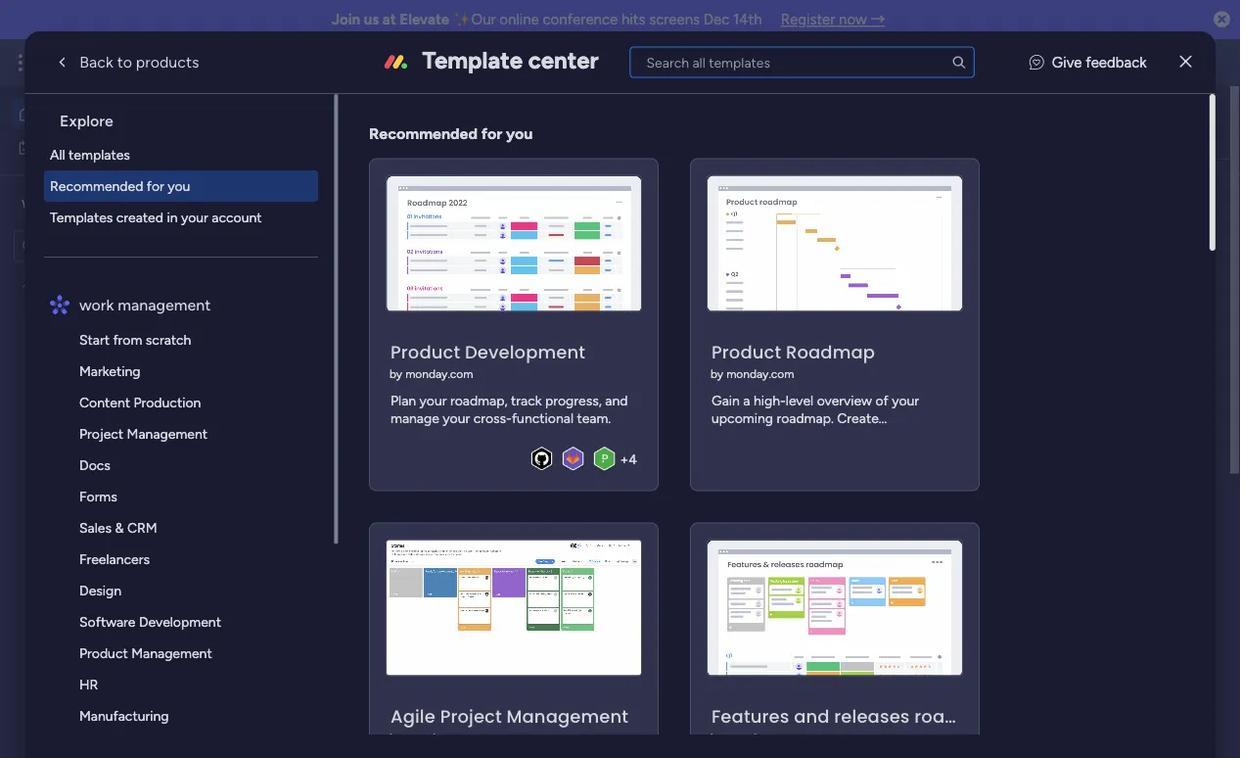 Task type: vqa. For each thing, say whether or not it's contained in the screenshot.
bottom v2 overdue deadline icon
no



Task type: locate. For each thing, give the bounding box(es) containing it.
and inside the "good afternoon, bob! quickly access your recent boards, inbox and workspaces"
[[572, 123, 598, 142]]

management inside agile project management by monday.com
[[507, 704, 629, 729]]

recommended
[[370, 124, 478, 143], [50, 178, 144, 194]]

for down expert
[[1096, 406, 1116, 424]]

a right build
[[968, 406, 976, 424]]

w for workspace icon
[[22, 196, 35, 213]]

join
[[332, 11, 361, 28]]

0 vertical spatial workspaces
[[602, 123, 686, 142]]

option
[[0, 273, 250, 277]]

my inside button
[[43, 139, 62, 156]]

1 vertical spatial space
[[535, 430, 573, 447]]

monday.com inside work with a monday.com expert to build a tailored solution for your team
[[1016, 382, 1107, 401]]

1 vertical spatial in
[[1078, 674, 1090, 693]]

0 horizontal spatial recommended
[[50, 178, 144, 194]]

software
[[80, 614, 136, 630]]

0 horizontal spatial you
[[168, 178, 191, 194]]

back to products
[[80, 53, 199, 72]]

team inside gain a high-level overview of your upcoming roadmap. create accountability for team members, manage timelines, and more!
[[824, 427, 855, 444]]

templates down workflow
[[1018, 697, 1088, 716]]

0 vertical spatial project management
[[46, 283, 174, 299]]

1 vertical spatial my
[[330, 573, 355, 594]]

for up templates created in your account
[[147, 178, 165, 194]]

work up 'start'
[[80, 295, 114, 314]]

recommended down 'all templates'
[[50, 178, 144, 194]]

component image
[[327, 428, 345, 445]]

1 vertical spatial with
[[1154, 674, 1185, 693]]

at
[[383, 11, 396, 28]]

monday.com inside features and releases roadmap by monday.com
[[727, 731, 795, 745]]

feed
[[394, 506, 431, 527]]

with down help at right top
[[970, 382, 1000, 401]]

work inside button
[[65, 139, 95, 156]]

0 horizontal spatial working space
[[45, 195, 153, 214]]

1 vertical spatial team
[[824, 427, 855, 444]]

2 horizontal spatial product
[[712, 339, 782, 364]]

0 vertical spatial you
[[507, 124, 534, 143]]

your down bob!
[[388, 123, 420, 142]]

work
[[158, 51, 193, 73], [65, 139, 95, 156], [80, 295, 114, 314], [352, 430, 381, 447], [418, 659, 450, 677]]

1 horizontal spatial workspaces
[[602, 123, 686, 142]]

product development by monday.com
[[390, 339, 586, 381]]

0 horizontal spatial w
[[22, 196, 35, 213]]

None search field
[[630, 47, 975, 78]]

monday.com for development
[[406, 366, 474, 381]]

0 vertical spatial templates
[[69, 146, 130, 163]]

a inside gain a high-level overview of your upcoming roadmap. create accountability for team members, manage timelines, and more!
[[744, 392, 751, 409]]

boards,
[[473, 123, 526, 142]]

my work button
[[12, 132, 211, 163]]

1 vertical spatial recommended for you
[[50, 178, 191, 194]]

w left component image
[[347, 640, 370, 668]]

1 vertical spatial development
[[139, 614, 222, 630]]

1 horizontal spatial team
[[1155, 406, 1191, 424]]

progress,
[[546, 392, 603, 409]]

manage down plan
[[391, 410, 440, 426]]

monday.com down agile
[[406, 731, 474, 745]]

development up the 'product management'
[[139, 614, 222, 630]]

gain
[[712, 392, 741, 409]]

work management up agile project management by monday.com
[[418, 659, 540, 677]]

made
[[975, 697, 1014, 716]]

work with a monday.com expert to build a tailored solution for your team
[[930, 382, 1191, 424]]

to right back
[[117, 53, 132, 72]]

workflow?
[[1105, 351, 1181, 369]]

space
[[108, 195, 153, 214], [535, 430, 573, 447], [465, 632, 515, 653]]

0 vertical spatial templates image image
[[926, 187, 1204, 333]]

project up 'start'
[[46, 283, 90, 299]]

products
[[136, 53, 199, 72]]

upcoming
[[712, 410, 774, 426]]

1 vertical spatial workspaces
[[360, 573, 456, 594]]

project right agile
[[441, 704, 503, 729]]

by up gain
[[711, 366, 724, 381]]

0 horizontal spatial manage
[[391, 410, 440, 426]]

by inside product development by monday.com
[[390, 366, 403, 381]]

team inside work with a monday.com expert to build a tailored solution for your team
[[1155, 406, 1191, 424]]

2 horizontal spatial a
[[1004, 382, 1012, 401]]

production
[[134, 394, 202, 411]]

product for product development
[[391, 339, 461, 364]]

development inside product development by monday.com
[[466, 339, 586, 364]]

0 vertical spatial to
[[117, 53, 132, 72]]

apps image
[[1026, 53, 1046, 72]]

monday
[[87, 51, 154, 73]]

visited
[[406, 200, 461, 221]]

workspace selection element
[[19, 192, 156, 218]]

for down roadmap.
[[803, 427, 820, 444]]

+ 4
[[621, 451, 638, 467]]

0 vertical spatial development
[[466, 339, 586, 364]]

working right workspace icon
[[45, 195, 105, 214]]

manufacturing
[[80, 708, 169, 724]]

management up scratch
[[118, 295, 211, 314]]

give feedback link
[[1030, 51, 1148, 73]]

your
[[388, 123, 420, 142], [181, 209, 209, 226], [1068, 351, 1101, 369], [420, 392, 447, 409], [893, 392, 920, 409], [1120, 406, 1151, 424], [443, 410, 471, 426], [974, 674, 1006, 693]]

public board image
[[327, 397, 349, 418]]

afternoon,
[[317, 103, 381, 120]]

0 vertical spatial manage
[[391, 410, 440, 426]]

you
[[507, 124, 534, 143], [168, 178, 191, 194]]

workspaces right inbox
[[602, 123, 686, 142]]

and inside features and releases roadmap by monday.com
[[795, 704, 830, 729]]

of
[[876, 392, 889, 409]]

2 vertical spatial space
[[465, 632, 515, 653]]

management inside project management list box
[[94, 283, 174, 299]]

start from scratch
[[80, 332, 192, 348]]

created
[[117, 209, 164, 226]]

minutes
[[1094, 674, 1150, 693]]

recently visited
[[330, 200, 461, 221]]

working space up component image
[[396, 632, 515, 653]]

a up tailored
[[1004, 382, 1012, 401]]

0 vertical spatial in
[[167, 209, 178, 226]]

to inside work with a monday.com expert to build a tailored solution for your team
[[1159, 382, 1174, 401]]

with right minutes at right
[[1154, 674, 1185, 693]]

monday.com down features
[[727, 731, 795, 745]]

development up track
[[466, 339, 586, 364]]

your up made
[[974, 674, 1006, 693]]

join us at elevate ✨ our online conference hits screens dec 14th
[[332, 11, 763, 28]]

by inside agile project management by monday.com
[[390, 731, 403, 745]]

recommended for you up created on the top left
[[50, 178, 191, 194]]

and left more!
[[826, 445, 849, 461]]

1 horizontal spatial my
[[330, 573, 355, 594]]

in inside explore "element"
[[167, 209, 178, 226]]

product inside the product roadmap by monday.com
[[712, 339, 782, 364]]

recommended for you down bob!
[[370, 124, 534, 143]]

space up agile project management by monday.com
[[465, 632, 515, 653]]

monday.com inside product development by monday.com
[[406, 366, 474, 381]]

working down 'cross-'
[[481, 430, 532, 447]]

roadmap.
[[777, 410, 835, 426]]

1 vertical spatial manage
[[712, 445, 761, 461]]

product up gain
[[712, 339, 782, 364]]

0 vertical spatial working
[[45, 195, 105, 214]]

0 vertical spatial team
[[1155, 406, 1191, 424]]

0 vertical spatial my
[[43, 139, 62, 156]]

0 vertical spatial space
[[108, 195, 153, 214]]

workspaces down update feed (inbox)
[[360, 573, 456, 594]]

project management down content production
[[80, 426, 208, 442]]

manage
[[391, 410, 440, 426], [712, 445, 761, 461]]

project management down search in workspace field at the top of the page
[[46, 283, 174, 299]]

for inside explore "element"
[[147, 178, 165, 194]]

in left minutes at right
[[1078, 674, 1090, 693]]

1 vertical spatial work management
[[418, 659, 540, 677]]

working space up search in workspace field at the top of the page
[[45, 195, 153, 214]]

manage down accountability
[[712, 445, 761, 461]]

1 horizontal spatial work management
[[418, 659, 540, 677]]

you right recent
[[507, 124, 534, 143]]

templates
[[50, 209, 113, 226]]

timelines,
[[765, 445, 823, 461]]

0 vertical spatial with
[[970, 382, 1000, 401]]

1 horizontal spatial working space
[[396, 632, 515, 653]]

for right recent
[[482, 124, 503, 143]]

work right component image
[[418, 659, 450, 677]]

0 horizontal spatial to
[[117, 53, 132, 72]]

0 vertical spatial w
[[22, 196, 35, 213]]

1 horizontal spatial with
[[1154, 674, 1185, 693]]

1 vertical spatial recommended
[[50, 178, 144, 194]]

product down software
[[80, 645, 128, 662]]

0 horizontal spatial product
[[80, 645, 128, 662]]

team down create
[[824, 427, 855, 444]]

monday.com up high-
[[727, 366, 795, 381]]

access
[[336, 123, 384, 142]]

1 horizontal spatial working
[[396, 632, 461, 653]]

your inside explore "element"
[[181, 209, 209, 226]]

1 horizontal spatial manage
[[712, 445, 761, 461]]

templates image image
[[926, 187, 1204, 333], [935, 521, 1194, 656]]

(inbox)
[[435, 506, 493, 527]]

your inside boost your workflow in minutes with ready-made templates
[[974, 674, 1006, 693]]

monday.com inside agile project management by monday.com
[[406, 731, 474, 745]]

scratch
[[146, 332, 192, 348]]

0 vertical spatial recommended for you
[[370, 124, 534, 143]]

0 horizontal spatial with
[[970, 382, 1000, 401]]

to right expert
[[1159, 382, 1174, 401]]

recommended down bob!
[[370, 124, 478, 143]]

for inside work with a monday.com expert to build a tailored solution for your team
[[1096, 406, 1116, 424]]

0 horizontal spatial development
[[139, 614, 222, 630]]

development inside work management templates element
[[139, 614, 222, 630]]

your down expert
[[1120, 406, 1151, 424]]

working inside workspace selection element
[[45, 195, 105, 214]]

content production
[[80, 394, 202, 411]]

team for your
[[1155, 406, 1191, 424]]

docs
[[80, 457, 111, 474]]

1 horizontal spatial product
[[391, 339, 461, 364]]

✨
[[453, 11, 468, 28]]

for inside gain a high-level overview of your upcoming roadmap. create accountability for team members, manage timelines, and more!
[[803, 427, 820, 444]]

and right inbox
[[572, 123, 598, 142]]

bob!
[[384, 103, 412, 120]]

1 horizontal spatial recommended
[[370, 124, 478, 143]]

back
[[80, 53, 113, 72]]

back to products button
[[37, 43, 215, 82]]

team for for
[[824, 427, 855, 444]]

and left the releases
[[795, 704, 830, 729]]

you up templates created in your account
[[168, 178, 191, 194]]

and up team. on the left bottom of the page
[[606, 392, 629, 409]]

0 vertical spatial working space
[[45, 195, 153, 214]]

project management
[[46, 283, 174, 299], [356, 398, 507, 417], [80, 426, 208, 442]]

work management
[[80, 295, 211, 314], [418, 659, 540, 677]]

0 horizontal spatial recommended for you
[[50, 178, 191, 194]]

project management up work management > working space
[[356, 398, 507, 417]]

all templates
[[50, 146, 130, 163]]

w left "templates"
[[22, 196, 35, 213]]

product up plan
[[391, 339, 461, 364]]

0 horizontal spatial working
[[45, 195, 105, 214]]

0 horizontal spatial in
[[167, 209, 178, 226]]

1 vertical spatial working space
[[396, 632, 515, 653]]

manage inside gain a high-level overview of your upcoming roadmap. create accountability for team members, manage timelines, and more!
[[712, 445, 761, 461]]

register now →
[[781, 11, 886, 28]]

0 horizontal spatial work management
[[80, 295, 211, 314]]

project down content in the bottom of the page
[[80, 426, 124, 442]]

select product image
[[18, 53, 37, 72]]

product inside product development by monday.com
[[391, 339, 461, 364]]

space down functional
[[535, 430, 573, 447]]

1 vertical spatial w
[[347, 640, 370, 668]]

list box
[[33, 94, 338, 758]]

1 horizontal spatial development
[[466, 339, 586, 364]]

0 horizontal spatial templates
[[69, 146, 130, 163]]

recommended for you
[[370, 124, 534, 143], [50, 178, 191, 194]]

project right public board image
[[356, 398, 408, 417]]

high-
[[754, 392, 787, 409]]

0 vertical spatial work management
[[80, 295, 211, 314]]

in right created on the top left
[[167, 209, 178, 226]]

your right building
[[1068, 351, 1101, 369]]

your left account
[[181, 209, 209, 226]]

0 horizontal spatial team
[[824, 427, 855, 444]]

templates down the explore
[[69, 146, 130, 163]]

management up agile project management by monday.com
[[454, 659, 540, 677]]

sales
[[80, 520, 112, 536]]

marketing
[[80, 363, 141, 380]]

monday.com inside the product roadmap by monday.com
[[727, 366, 795, 381]]

product management
[[80, 645, 213, 662]]

monday.com
[[406, 366, 474, 381], [727, 366, 795, 381], [1016, 382, 1107, 401], [406, 731, 474, 745], [727, 731, 795, 745]]

1 vertical spatial to
[[1159, 382, 1174, 401]]

now
[[839, 11, 867, 28]]

management down plan
[[385, 430, 466, 447]]

by down agile
[[390, 731, 403, 745]]

1 horizontal spatial you
[[507, 124, 534, 143]]

space up search in workspace field at the top of the page
[[108, 195, 153, 214]]

gain a high-level overview of your upcoming roadmap. create accountability for team members, manage timelines, and more!
[[712, 392, 920, 461]]

w inside image
[[347, 640, 370, 668]]

a up upcoming
[[744, 392, 751, 409]]

0 horizontal spatial workspaces
[[360, 573, 456, 594]]

plan
[[391, 392, 417, 409]]

work management up 'start from scratch'
[[80, 295, 211, 314]]

working up component image
[[396, 632, 461, 653]]

2 horizontal spatial working
[[481, 430, 532, 447]]

1 horizontal spatial in
[[1078, 674, 1090, 693]]

2 vertical spatial project management
[[80, 426, 208, 442]]

1 horizontal spatial to
[[1159, 382, 1174, 401]]

my down home
[[43, 139, 62, 156]]

v2 user feedback image
[[1030, 51, 1045, 73]]

workspaces
[[602, 123, 686, 142], [360, 573, 456, 594]]

1 vertical spatial templates
[[1018, 697, 1088, 716]]

by down features
[[711, 731, 724, 745]]

boost your workflow in minutes with ready-made templates
[[930, 674, 1185, 716]]

1 horizontal spatial w
[[347, 640, 370, 668]]

project management inside work management templates element
[[80, 426, 208, 442]]

0 horizontal spatial a
[[744, 392, 751, 409]]

manage inside plan your roadmap, track progress, and manage your cross-functional team.
[[391, 410, 440, 426]]

team down expert
[[1155, 406, 1191, 424]]

my down update
[[330, 573, 355, 594]]

monday.com up solution
[[1016, 382, 1107, 401]]

and
[[572, 123, 598, 142], [606, 392, 629, 409], [826, 445, 849, 461], [795, 704, 830, 729]]

1 vertical spatial you
[[168, 178, 191, 194]]

1 vertical spatial templates image image
[[935, 521, 1194, 656]]

crm
[[128, 520, 158, 536]]

working
[[45, 195, 105, 214], [481, 430, 532, 447], [396, 632, 461, 653]]

my for my workspaces
[[330, 573, 355, 594]]

0 horizontal spatial my
[[43, 139, 62, 156]]

and inside gain a high-level overview of your upcoming roadmap. create accountability for team members, manage timelines, and more!
[[826, 445, 849, 461]]

dec
[[704, 11, 730, 28]]

1 horizontal spatial recommended for you
[[370, 124, 534, 143]]

bob builder image
[[1186, 47, 1217, 78]]

inbox image
[[940, 53, 960, 72]]

work down the explore
[[65, 139, 95, 156]]

w inside icon
[[22, 196, 35, 213]]

your right of
[[893, 392, 920, 409]]

by up plan
[[390, 366, 403, 381]]

center
[[529, 46, 599, 74]]

tailored
[[979, 406, 1032, 424]]

hr
[[80, 676, 99, 693]]

1 horizontal spatial templates
[[1018, 697, 1088, 716]]

project inside work management templates element
[[80, 426, 124, 442]]

in inside boost your workflow in minutes with ready-made templates
[[1078, 674, 1090, 693]]

register now → link
[[781, 11, 886, 28]]

monday.com up plan
[[406, 366, 474, 381]]



Task type: describe. For each thing, give the bounding box(es) containing it.
see
[[343, 54, 366, 71]]

1 horizontal spatial a
[[968, 406, 976, 424]]

with inside boost your workflow in minutes with ready-made templates
[[1154, 674, 1185, 693]]

good
[[279, 103, 314, 120]]

more!
[[852, 445, 888, 461]]

project inside agile project management by monday.com
[[441, 704, 503, 729]]

by inside features and releases roadmap by monday.com
[[711, 731, 724, 745]]

templates inside boost your workflow in minutes with ready-made templates
[[1018, 697, 1088, 716]]

product for product roadmap
[[712, 339, 782, 364]]

recommended inside explore "element"
[[50, 178, 144, 194]]

freelancers
[[80, 551, 150, 568]]

home
[[45, 105, 82, 122]]

management inside list box
[[118, 295, 211, 314]]

working space inside workspace selection element
[[45, 195, 153, 214]]

members,
[[858, 427, 919, 444]]

recommended for you inside explore "element"
[[50, 178, 191, 194]]

online
[[500, 11, 539, 28]]

work inside list box
[[80, 295, 114, 314]]

by inside the product roadmap by monday.com
[[711, 366, 724, 381]]

with inside work with a monday.com expert to build a tailored solution for your team
[[970, 382, 1000, 401]]

feedback
[[1086, 53, 1148, 71]]

product roadmap by monday.com
[[711, 339, 876, 381]]

monday.com for with
[[1016, 382, 1107, 401]]

features and releases roadmap by monday.com
[[711, 704, 1000, 745]]

expert
[[1111, 382, 1155, 401]]

design
[[80, 582, 122, 599]]

14th
[[734, 11, 763, 28]]

template
[[423, 46, 523, 74]]

my for my work
[[43, 139, 62, 156]]

team.
[[578, 410, 612, 426]]

my workspaces
[[330, 573, 456, 594]]

agile project management by monday.com
[[390, 704, 629, 745]]

+
[[621, 451, 629, 467]]

project inside list box
[[46, 283, 90, 299]]

explore
[[60, 111, 114, 130]]

your inside the "good afternoon, bob! quickly access your recent boards, inbox and workspaces"
[[388, 123, 420, 142]]

help
[[972, 351, 1003, 369]]

functional
[[513, 410, 574, 426]]

workspaces inside the "good afternoon, bob! quickly access your recent boards, inbox and workspaces"
[[602, 123, 686, 142]]

4
[[629, 451, 638, 467]]

home button
[[12, 98, 211, 129]]

explore element
[[44, 139, 334, 233]]

0 horizontal spatial space
[[108, 195, 153, 214]]

your inside gain a high-level overview of your upcoming roadmap. create accountability for team members, manage timelines, and more!
[[893, 392, 920, 409]]

template center
[[423, 46, 599, 74]]

help image
[[1118, 53, 1137, 72]]

features
[[712, 704, 790, 729]]

work right component icon
[[352, 430, 381, 447]]

explore heading
[[44, 94, 334, 139]]

track
[[512, 392, 543, 409]]

your up work management > working space
[[443, 410, 471, 426]]

1 vertical spatial working
[[481, 430, 532, 447]]

project management inside project management list box
[[46, 283, 174, 299]]

conference
[[543, 11, 618, 28]]

component image
[[396, 659, 411, 677]]

your inside work with a monday.com expert to build a tailored solution for your team
[[1120, 406, 1151, 424]]

overview
[[818, 392, 873, 409]]

plans
[[369, 54, 402, 71]]

development for software
[[139, 614, 222, 630]]

notifications image
[[897, 53, 917, 72]]

→
[[871, 11, 886, 28]]

close image
[[1181, 55, 1193, 69]]

good afternoon, bob! quickly access your recent boards, inbox and workspaces
[[279, 103, 686, 142]]

1 vertical spatial project management
[[356, 398, 507, 417]]

w for workspace image
[[347, 640, 370, 668]]

workspace image
[[19, 193, 38, 215]]

solution
[[1036, 406, 1092, 424]]

ready-
[[930, 697, 975, 716]]

quickly
[[279, 123, 332, 142]]

monday.com for roadmap
[[727, 366, 795, 381]]

see plans
[[343, 54, 402, 71]]

account
[[212, 209, 262, 226]]

and inside plan your roadmap, track progress, and manage your cross-functional team.
[[606, 392, 629, 409]]

project management list box
[[0, 270, 250, 572]]

update
[[330, 506, 390, 527]]

need help building your workflow?
[[930, 351, 1181, 369]]

my work
[[43, 139, 95, 156]]

development for product
[[466, 339, 586, 364]]

monday work management
[[87, 51, 304, 73]]

close recently visited image
[[303, 199, 326, 222]]

need
[[930, 351, 968, 369]]

give
[[1053, 53, 1083, 71]]

templates inside explore "element"
[[69, 146, 130, 163]]

you inside explore "element"
[[168, 178, 191, 194]]

accountability
[[712, 427, 799, 444]]

add to favorites image
[[554, 397, 574, 417]]

software development
[[80, 614, 222, 630]]

workflow
[[1009, 674, 1074, 693]]

plan your roadmap, track progress, and manage your cross-functional team.
[[391, 392, 629, 426]]

2 horizontal spatial space
[[535, 430, 573, 447]]

templates created in your account
[[50, 209, 262, 226]]

content
[[80, 394, 131, 411]]

workspace image
[[335, 630, 382, 677]]

register
[[781, 11, 836, 28]]

work management inside list box
[[80, 295, 211, 314]]

roadmap,
[[451, 392, 508, 409]]

roadmap
[[787, 339, 876, 364]]

elevate
[[400, 11, 450, 28]]

2 vertical spatial working
[[396, 632, 461, 653]]

to inside back to products button
[[117, 53, 132, 72]]

work management > working space
[[352, 430, 573, 447]]

give feedback
[[1053, 53, 1148, 71]]

work right monday
[[158, 51, 193, 73]]

invite members image
[[983, 53, 1003, 72]]

list box containing explore
[[33, 94, 338, 758]]

Search in workspace field
[[41, 235, 164, 258]]

our
[[472, 11, 496, 28]]

1 horizontal spatial space
[[465, 632, 515, 653]]

>
[[469, 430, 478, 447]]

screens
[[650, 11, 700, 28]]

search image
[[952, 54, 967, 70]]

hits
[[622, 11, 646, 28]]

0 vertical spatial recommended
[[370, 124, 478, 143]]

level
[[787, 392, 814, 409]]

Search all templates search field
[[630, 47, 975, 78]]

&
[[115, 520, 124, 536]]

all
[[50, 146, 66, 163]]

agile
[[391, 704, 436, 729]]

build
[[930, 406, 964, 424]]

work management templates element
[[44, 324, 334, 758]]

your right plan
[[420, 392, 447, 409]]

inbox
[[529, 123, 568, 142]]

search everything image
[[1074, 53, 1094, 72]]

product inside work management templates element
[[80, 645, 128, 662]]

boost
[[930, 674, 970, 693]]

management up good at the top left of page
[[198, 51, 304, 73]]



